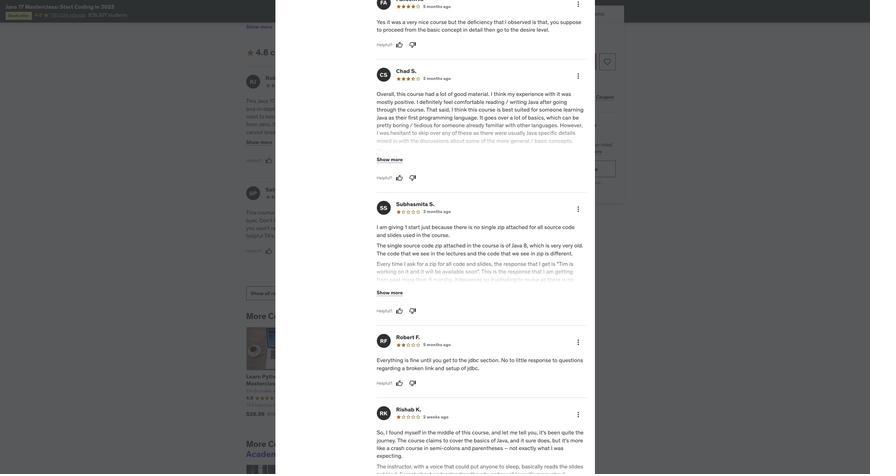Task type: locate. For each thing, give the bounding box(es) containing it.
1 horizontal spatial no
[[474, 224, 480, 231]]

ago for rishab k.
[[441, 414, 449, 420]]

for inside try personal plan for free link
[[579, 165, 587, 172]]

money-
[[551, 76, 565, 81]]

0 vertical spatial no
[[281, 105, 287, 112]]

video,
[[389, 248, 403, 255]]

this down rj
[[246, 97, 257, 104]]

setup
[[446, 365, 460, 372]]

also inside apart from tim's own courses, which are all available here, we are working with the very best teachers, creating courses to teach the essential skills required by developers, at all levels. one other important philosophy is that our courses are taught by real professionals; software developers with real and substantial experience in the industry, who are also great teachers.  all our instructors are experienced, software developers!
[[366, 25, 375, 32]]

learn right plan.
[[577, 148, 589, 155]]

0 vertical spatial which
[[313, 2, 325, 8]]

and left let
[[492, 429, 501, 436]]

1 horizontal spatial not
[[466, 97, 474, 104]]

it's inside the instructor, with a voice that could put anyone to sleep, basically reads the slides out loud. forget about understanding the why or how of java; it's more abou
[[529, 471, 536, 474]]

0 vertical spatial found
[[443, 232, 458, 239]]

course, left plus
[[533, 142, 549, 148]]

using
[[341, 380, 356, 387]]

was down 4
[[456, 225, 466, 232]]

single
[[482, 224, 496, 231], [388, 242, 402, 249]]

1 hours from the left
[[265, 403, 275, 408]]

found down one
[[443, 232, 458, 239]]

as down the already
[[474, 129, 479, 136]]

mark review by dzmitry y. as unhelpful image
[[406, 269, 413, 276]]

other
[[256, 18, 268, 25], [517, 122, 531, 129]]

1 horizontal spatial source
[[545, 224, 562, 231]]

show inside button
[[251, 290, 264, 296]]

mark review by benhur g. as helpful image
[[393, 144, 400, 151]]

or inside the instructor, with a voice that could put anyone to sleep, basically reads the slides out loud. forget about understanding the why or how of java; it's more abou
[[491, 471, 496, 474]]

broken
[[407, 365, 424, 372]]

who inside apart from tim's own courses, which are all available here, we are working with the very best teachers, creating courses to teach the essential skills required by developers, at all levels. one other important philosophy is that our courses are taught by real professionals; software developers with real and substantial experience in the industry, who are also great teachers.  all our instructors are experienced, software developers!
[[348, 25, 357, 32]]

studied
[[405, 217, 424, 224]]

helpful? left the mark review by chad s. as helpful image
[[377, 175, 392, 180]]

it's down soon".
[[467, 279, 475, 286]]

code inside i am giving 1 start just because there is no single zip attached for all source code and slides used in the course.
[[563, 224, 575, 231]]

1 vertical spatial basic
[[535, 137, 548, 144]]

course inside the single source code zip attached in the course is of java 8, which is very very old. the code that we see in the lectures and the code that we see in zip is different.
[[483, 242, 499, 249]]

concept
[[442, 26, 462, 33]]

slides down giving
[[388, 231, 402, 238]]

mark review by faheem a. as helpful image
[[396, 42, 403, 48]]

additional actions for review by robert f. image
[[574, 338, 583, 347]]

total
[[255, 403, 264, 408], [417, 403, 426, 408]]

additional actions for review by subhasmita s. image
[[574, 205, 583, 214]]

1 horizontal spatial my
[[433, 217, 440, 224]]

0 vertical spatial good
[[454, 91, 467, 97]]

suited
[[515, 106, 530, 113]]

0 horizontal spatial real
[[246, 25, 254, 32]]

the inside i am giving 1 start just because there is no single zip attached for all source code and slides used in the course.
[[422, 231, 431, 238]]

buchalka's inside 'learn python programming masterclass tim buchalka, jean-paul roberts, tim buchalka's learn programming academy'
[[246, 394, 266, 399]]

after inside starting at $16.58 per month after trial cancel anytime
[[584, 180, 593, 185]]

the inside the instructor, with a voice that could put anyone to sleep, basically reads the slides out loud. forget about understanding the why or how of java; it's more abou
[[377, 463, 386, 470]]

0 horizontal spatial at
[[376, 9, 380, 15]]

the inside everything is fine until you get to the jdbc section. no to little response to questions regarding a broken link and setup of jdbc.
[[459, 357, 467, 364]]

1 horizontal spatial after
[[584, 180, 593, 185]]

all inside the course was very detailed and did not pass up any lessons that could be helpful in your java programming journey, all was included. it is great for beginner and even those who knows well in java. all said it is very good!
[[441, 113, 447, 120]]

and down believe
[[337, 225, 347, 232]]

show more button for i am giving 1 start just because there is no single zip attached for all source code and slides used in the course.
[[377, 286, 403, 300]]

these
[[458, 129, 472, 136]]

a left ss
[[357, 209, 360, 216]]

teams
[[588, 10, 605, 17]]

reading inside this course is great, if you are reading it as a byer, don't think twice just get it believe me you won't regret it
[[325, 209, 344, 216]]

rated
[[601, 142, 613, 148]]

coupon
[[597, 94, 615, 100]]

are inside this course is great, if you are reading it as a byer, don't think twice just get it believe me you won't regret it
[[316, 209, 324, 216]]

get inside every time i ask for a zip for all code and slides, the response that i get is "tim is working on it and it will be available soon". this is the response that i am getting from past more then 6 months. it becomes so frustrating to revise as there is no code and slides available.
[[542, 260, 551, 267]]

own inside 'this was the course in programming for me, before i only studied on my own for 4 years in different languages. and this one was really good. however sometimes i found that the exercises in this course are almost the same as in the video, that is not bad but i expected more diversity.  i would totaly recomend this course to my frieds that want to study java. everything was very good explainded, i think that even begginer would understand it's contents.'
[[441, 217, 452, 224]]

would up frieds
[[414, 256, 429, 263]]

2 total from the left
[[417, 403, 426, 408]]

buchalka's
[[246, 394, 266, 399], [412, 394, 432, 399], [331, 439, 374, 449]]

1 horizontal spatial could
[[456, 463, 469, 470]]

0 horizontal spatial total
[[255, 403, 264, 408]]

the up 'expected'
[[460, 240, 468, 247]]

on left mark review by dzmitry y. as unhelpful icon
[[398, 268, 404, 275]]

0 horizontal spatial reading
[[325, 209, 344, 216]]

helpful? down mixed
[[373, 145, 389, 150]]

is inside 'this was the course in programming for me, before i only studied on my own for 4 years in different languages. and this one was really good. however sometimes i found that the exercises in this course are almost the same as in the video, that is not bad but i expected more diversity.  i would totaly recomend this course to my frieds that want to study java. everything was very good explainded, i think that even begginer would understand it's contents.'
[[416, 248, 420, 255]]

2 see from the left
[[521, 250, 530, 257]]

more down mark review by dzmitry y. as unhelpful icon
[[402, 276, 415, 283]]

java 17 masterclass: start coding in 2023
[[6, 3, 114, 10]]

programming inside 'this was the course in programming for me, before i only studied on my own for 4 years in different languages. and this one was really good. however sometimes i found that the exercises in this course are almost the same as in the video, that is not bad but i expected more diversity.  i would totaly recomend this course to my frieds that want to study java. everything was very good explainded, i think that even begginer would understand it's contents.'
[[429, 209, 463, 216]]

hours
[[265, 403, 275, 408], [427, 403, 437, 408]]

the down i am giving 1 start just because there is no single zip attached for all source code and slides used in the course.
[[473, 242, 481, 249]]

0 horizontal spatial no
[[281, 105, 287, 112]]

java.
[[468, 263, 479, 270]]

real
[[387, 18, 395, 25], [246, 25, 254, 32]]

rf
[[380, 337, 387, 344]]

from inside yes it was a very nice course but the deficiency that i observed is that, you suppose to proceed from the basic concept in detail then go to the desire level.
[[405, 26, 417, 33]]

was inside so, i found myself in the middle of this course, and let me tell you, it's been quite the journey. the course claims to cover the basics of java, and it sure does, but it's more like a crash course in semi-colons and parentheses – not exactly what i was expecting.
[[554, 445, 564, 452]]

1 5 from the top
[[424, 4, 426, 9]]

0 vertical spatial s.
[[411, 68, 417, 75]]

the up crash
[[398, 437, 407, 444]]

of inside everything is fine until you get to the jdbc section. no to little response to questions regarding a broken link and setup of jdbc.
[[461, 365, 466, 372]]

skip
[[419, 129, 429, 136]]

the down were
[[487, 137, 495, 144]]

lectures inside the single source code zip attached in the course is of java 8, which is very very old. the code that we see in the lectures and the code that we see in zip is different.
[[446, 250, 466, 257]]

hours up $29.99 $199.99
[[265, 403, 275, 408]]

1 vertical spatial more courses by
[[246, 439, 314, 449]]

ago for robert f.
[[444, 342, 451, 347]]

0 vertical spatial 2 months ago
[[424, 76, 451, 81]]

$17.99
[[412, 416, 429, 423]]

other right one
[[256, 18, 268, 25]]

mark review by robert j. as helpful image
[[266, 157, 273, 164]]

(49,034)
[[364, 395, 379, 401]]

0 vertical spatial over
[[498, 114, 509, 121]]

so, i found myself in the middle of this course, and let me tell you, it's been quite the journey. the course claims to cover the basics of java, and it sure does, but it's more like a crash course in semi-colons and parentheses – not exactly what i was expecting.
[[377, 429, 584, 459]]

found up journey.
[[389, 429, 403, 436]]

1 horizontal spatial reading
[[486, 98, 505, 105]]

1 vertical spatial other
[[517, 122, 531, 129]]

not inside 'this was the course in programming for me, before i only studied on my own for 4 years in different languages. and this one was really good. however sometimes i found that the exercises in this course are almost the same as in the video, that is not bad but i expected more diversity.  i would totaly recomend this course to my frieds that want to study java. everything was very good explainded, i think that even begginer would understand it's contents.'
[[421, 248, 430, 255]]

mark review by chad s. as unhelpful image
[[410, 175, 416, 182]]

more inside 'this was the course in programming for me, before i only studied on my own for 4 years in different languages. and this one was really good. however sometimes i found that the exercises in this course are almost the same as in the video, that is not bad but i expected more diversity.  i would totaly recomend this course to my frieds that want to study java. everything was very good explainded, i think that even begginer would understand it's contents.'
[[373, 256, 386, 263]]

in down well
[[393, 137, 398, 144]]

attached inside i am giving 1 start just because there is no single zip attached for all source code and slides used in the course.
[[506, 224, 528, 231]]

slides inside i am giving 1 start just because there is no single zip attached for all source code and slides used in the course.
[[388, 231, 402, 238]]

over up familiar
[[498, 114, 509, 121]]

1 vertical spatial 2 months ago
[[420, 83, 448, 88]]

learn more link
[[577, 148, 603, 155]]

very inside yes it was a very nice course but the deficiency that i observed is that, you suppose to proceed from the basic concept in detail then go to the desire level.
[[407, 18, 417, 25]]

2 vertical spatial no
[[568, 276, 574, 283]]

but inside so, i found myself in the middle of this course, and let me tell you, it's been quite the journey. the course claims to cover the basics of java, and it sure does, but it's more like a crash course in semi-colons and parentheses – not exactly what i was expecting.
[[553, 437, 561, 444]]

programming down myself
[[400, 439, 454, 449]]

more courses by down reviews
[[246, 311, 314, 322]]

java down "data"
[[412, 386, 424, 393]]

programming inside overall, this course had a lot of good material. i think my experience with it was mostly positive. i definitely feel comfortable reading / writing java after going through the course. that said, i think this course is best suited for someone learning java as their first programming language. it goes over a lot of basics, which can be pretty boring / tedious for someone already familiar with other languages. however, i was hesitant to skip over any of these as there were usually java specific details mixed in with the discussions about some of the more general / basic concepts.
[[420, 114, 453, 121]]

1 vertical spatial 5
[[424, 342, 426, 347]]

1 horizontal spatial academy
[[305, 394, 322, 399]]

1 vertical spatial single
[[388, 242, 402, 249]]

5 months ago for get
[[424, 342, 451, 347]]

0 horizontal spatial if
[[301, 209, 304, 216]]

source down used
[[404, 242, 420, 249]]

0 horizontal spatial basic
[[428, 26, 441, 33]]

as
[[389, 114, 395, 121], [474, 129, 479, 136], [350, 209, 356, 216], [484, 240, 490, 247], [541, 276, 547, 283]]

want inside 'this was the course in programming for me, before i only studied on my own for 4 years in different languages. and this one was really good. however sometimes i found that the exercises in this course are almost the same as in the video, that is not bad but i expected more diversity.  i would totaly recomend this course to my frieds that want to study java. everything was very good explainded, i think that even begginer would understand it's contents.'
[[433, 263, 446, 270]]

the up out
[[377, 463, 386, 470]]

robert
[[266, 74, 284, 81], [396, 334, 415, 341]]

by
[[344, 9, 349, 15], [381, 18, 386, 25], [303, 311, 312, 322], [303, 439, 312, 449]]

5 months ago for nice
[[424, 4, 451, 9]]

for inside sql for beginners: learn sql using mysql and database design (49,034)
[[341, 373, 349, 380]]

ago for subhasmita s.
[[444, 209, 451, 214]]

show all reviews
[[251, 290, 289, 296]]

1 vertical spatial languages.
[[396, 225, 423, 232]]

and inside everything is fine until you get to the jdbc section. no to little response to questions regarding a broken link and setup of jdbc.
[[435, 365, 445, 372]]

mark review by satyam p. as helpful image
[[266, 248, 273, 255]]

you right that,
[[551, 18, 559, 25]]

course, inside so, i found myself in the middle of this course, and let me tell you, it's been quite the journey. the course claims to cover the basics of java, and it sure does, but it's more like a crash course in semi-colons and parentheses – not exactly what i was expecting.
[[472, 429, 491, 436]]

30-
[[536, 76, 543, 81]]

0 vertical spatial any
[[381, 105, 390, 112]]

1 vertical spatial reading
[[325, 209, 344, 216]]

2 vertical spatial slides
[[569, 463, 584, 470]]

1 horizontal spatial me
[[510, 429, 518, 436]]

i up frieds
[[411, 256, 413, 263]]

show more button for overall, this course had a lot of good material. i think my experience with it was mostly positive. i definitely feel comfortable reading / writing java after going through the course. that said, i think this course is best suited for someone learning java as their first programming language. it goes over a lot of basics, which can be pretty boring / tedious for someone already familiar with other languages. however, i was hesitant to skip over any of these as there were usually java specific details mixed in with the discussions about some of the more general / basic concepts.
[[377, 153, 403, 167]]

0 horizontal spatial hours
[[265, 403, 275, 408]]

learn python programming masterclass tim buchalka, jean-paul roberts, tim buchalka's learn programming academy
[[246, 373, 322, 399]]

0 horizontal spatial over
[[430, 129, 441, 136]]

working inside apart from tim's own courses, which are all available here, we are working with the very best teachers, creating courses to teach the essential skills required by developers, at all levels. one other important philosophy is that our courses are taught by real professionals; software developers with real and substantial experience in the industry, who are also great teachers.  all our instructors are experienced, software developers!
[[388, 2, 406, 8]]

1 5 months ago from the top
[[424, 4, 451, 9]]

total for 16 total hours intermediate $17.99 $109.99
[[417, 403, 426, 408]]

languages. inside 'this was the course in programming for me, before i only studied on my own for 4 years in different languages. and this one was really good. however sometimes i found that the exercises in this course are almost the same as in the video, that is not bad but i expected more diversity.  i would totaly recomend this course to my frieds that want to study java. everything was very good explainded, i think that even begginer would understand it's contents.'
[[396, 225, 423, 232]]

trial
[[594, 180, 601, 185]]

videos
[[299, 144, 316, 151]]

course. up the first
[[407, 106, 425, 113]]

see
[[421, 250, 430, 257], [521, 250, 530, 257]]

0 vertical spatial course.
[[407, 106, 425, 113]]

the left industry,
[[320, 25, 327, 32]]

just inside i am giving 1 start just because there is no single zip attached for all source code and slides used in the course.
[[422, 224, 431, 231]]

mark review by subhasmita s. as unhelpful image
[[410, 308, 416, 315]]

is right 8,
[[546, 242, 550, 249]]

1 horizontal spatial real
[[387, 18, 395, 25]]

no inside every time i ask for a zip for all code and slides, the response that i get is "tim is working on it and it will be available soon". this is the response that i am getting from past more then 6 months. it becomes so frustrating to revise as there is no code and slides available.
[[568, 276, 574, 283]]

teach
[[270, 9, 282, 15]]

dzmitry y. dy
[[377, 186, 420, 197]]

show more left xsmall icon
[[246, 24, 272, 30]]

more down show all reviews button
[[246, 311, 267, 322]]

who up good!
[[464, 121, 474, 128]]

put
[[471, 463, 479, 470]]

0 vertical spatial best
[[436, 2, 445, 8]]

reading inside overall, this course had a lot of good material. i think my experience with it was mostly positive. i definitely feel comfortable reading / writing java after going through the course. that said, i think this course is best suited for someone learning java as their first programming language. it goes over a lot of basics, which can be pretty boring / tedious for someone already familiar with other languages. however, i was hesitant to skip over any of these as there were usually java specific details mixed in with the discussions about some of the more general / basic concepts.
[[486, 98, 505, 105]]

2 buchalka, from the left
[[420, 388, 438, 393]]

this up byer,
[[246, 209, 257, 216]]

total right 16
[[417, 403, 426, 408]]

and down cover on the bottom right
[[462, 445, 471, 452]]

0 horizontal spatial best
[[436, 2, 445, 8]]

the down mixed
[[377, 148, 386, 155]]

1 horizontal spatial am
[[546, 268, 554, 275]]

a inside the instructor, with a voice that could put anyone to sleep, basically reads the slides out loud. forget about understanding the why or how of java; it's more abou
[[426, 463, 429, 470]]

0 vertical spatial programming
[[420, 114, 453, 121]]

1 horizontal spatial if
[[335, 113, 338, 120]]

0 horizontal spatial academy
[[246, 449, 283, 459]]

1 buchalka, from the left
[[254, 388, 272, 393]]

from inside apart from tim's own courses, which are all available here, we are working with the very best teachers, creating courses to teach the essential skills required by developers, at all levels. one other important philosophy is that our courses are taught by real professionals; software developers with real and substantial experience in the industry, who are also great teachers.  all our instructors are experienced, software developers!
[[259, 2, 270, 8]]

learn inside tim buchalka, goran lochert, tim buchalka's learn programming academy
[[433, 394, 444, 399]]

frustrating
[[491, 276, 517, 283]]

mysql
[[357, 380, 376, 387]]

languages. down studied
[[396, 225, 423, 232]]

get for it
[[313, 217, 321, 224]]

philosophy
[[292, 18, 315, 25]]

1 total from the left
[[255, 403, 264, 408]]

2 vertical spatial courses
[[515, 130, 540, 139]]

the right slides,
[[494, 260, 503, 267]]

to down "diversity."
[[392, 263, 397, 270]]

courses, inside apart from tim's own courses, which are all available here, we are working with the very best teachers, creating courses to teach the essential skills required by developers, at all levels. one other important philosophy is that our courses are taught by real professionals; software developers with real and substantial experience in the industry, who are also great teachers.  all our instructors are experienced, software developers!
[[293, 2, 312, 8]]

be
[[438, 105, 444, 112], [573, 114, 579, 121], [435, 268, 441, 275]]

j.
[[285, 74, 289, 81]]

it's down "basically"
[[529, 471, 536, 474]]

i right so,
[[386, 429, 388, 436]]

twice
[[288, 217, 301, 224]]

a up "will"
[[425, 260, 428, 267]]

0 vertical spatial could
[[423, 105, 436, 112]]

zip left "different."
[[537, 250, 544, 257]]

also down afternoon,
[[246, 152, 256, 159]]

expected
[[454, 248, 477, 255]]

2 vertical spatial not
[[510, 445, 518, 452]]

sql for beginners: learn sql using mysql and database design link
[[329, 373, 395, 393]]

everything inside everything is fine until you get to the jdbc section. no to little response to questions regarding a broken link and setup of jdbc.
[[377, 357, 404, 364]]

1 vertical spatial no
[[474, 224, 480, 231]]

on up and
[[425, 217, 431, 224]]

this up so
[[482, 268, 492, 275]]

2 horizontal spatial courses
[[515, 130, 540, 139]]

material.
[[468, 91, 490, 97]]

it inside so, i found myself in the middle of this course, and let me tell you, it's been quite the journey. the course claims to cover the basics of java, and it sure does, but it's more like a crash course in semi-colons and parentheses – not exactly what i was expecting.
[[521, 437, 524, 444]]

1 horizontal spatial course,
[[533, 142, 549, 148]]

masterclass for buchalka's
[[246, 380, 278, 387]]

really
[[467, 225, 481, 232]]

good inside overall, this course had a lot of good material. i think my experience with it was mostly positive. i definitely feel comfortable reading / writing java after going through the course. that said, i think this course is best suited for someone learning java as their first programming language. it goes over a lot of basics, which can be pretty boring / tedious for someone already familiar with other languages. however, i was hesitant to skip over any of these as there were usually java specific details mixed in with the discussions about some of the more general / basic concepts.
[[454, 91, 467, 97]]

java down up
[[373, 113, 384, 120]]

1 horizontal spatial also
[[366, 25, 375, 32]]

1 horizontal spatial over
[[498, 114, 509, 121]]

starting
[[340, 113, 359, 120]]

2 5 months ago from the top
[[424, 342, 451, 347]]

1 horizontal spatial single
[[482, 224, 496, 231]]

best inside overall, this course had a lot of good material. i think my experience with it was mostly positive. i definitely feel comfortable reading / writing java after going through the course. that said, i think this course is best suited for someone learning java as their first programming language. it goes over a lot of basics, which can be pretty boring / tedious for someone already familiar with other languages. however, i was hesitant to skip over any of these as there were usually java specific details mixed in with the discussions about some of the more general / basic concepts.
[[503, 106, 513, 113]]

essential
[[292, 9, 311, 15]]

show down the good:
[[377, 156, 390, 163]]

mark review by chad s. as helpful image
[[396, 175, 403, 182]]

after left going
[[540, 98, 552, 105]]

more inside overall, this course had a lot of good material. i think my experience with it was mostly positive. i definitely feel comfortable reading / writing java after going through the course. that said, i think this course is best suited for someone learning java as their first programming language. it goes over a lot of basics, which can be pretty boring / tedious for someone already familiar with other languages. however, i was hesitant to skip over any of these as there were usually java specific details mixed in with the discussions about some of the more general / basic concepts.
[[497, 137, 510, 144]]

however
[[389, 232, 411, 239]]

even inside 'this was the course in programming for me, before i only studied on my own for 4 years in different languages. and this one was really good. however sometimes i found that the exercises in this course are almost the same as in the video, that is not bad but i expected more diversity.  i would totaly recomend this course to my frieds that want to study java. everything was very good explainded, i think that even begginer would understand it's contents.'
[[385, 279, 397, 286]]

proceed
[[383, 26, 404, 33]]

2 vertical spatial then
[[416, 276, 427, 283]]

0 vertical spatial languages.
[[532, 122, 559, 129]]

me right let
[[510, 429, 518, 436]]

but down almost
[[442, 248, 450, 255]]

can
[[563, 114, 572, 121]]

0 vertical spatial who
[[348, 25, 357, 32]]

total for 74.5 total hours
[[255, 403, 264, 408]]

that inside yes it was a very nice course but the deficiency that i observed is that, you suppose to proceed from the basic concept in detail then go to the desire level.
[[494, 18, 504, 25]]

1 horizontal spatial lot
[[440, 91, 447, 97]]

cs
[[380, 71, 388, 78]]

but down been
[[553, 437, 561, 444]]

roberts,
[[293, 388, 308, 393]]

even down unturned.
[[322, 113, 334, 120]]

personal up $16.58 at right top
[[542, 165, 565, 172]]

wishlist image
[[604, 58, 612, 66]]

me inside this course is great, if you are reading it as a byer, don't think twice just get it believe me you won't regret it
[[346, 217, 354, 224]]

1 vertical spatial robert
[[396, 334, 415, 341]]

course inside this course is great, if you are reading it as a byer, don't think twice just get it believe me you won't regret it
[[258, 209, 275, 216]]

lot up feel
[[440, 91, 447, 97]]

parentheses
[[472, 445, 503, 452]]

hours for 74.5 total hours
[[265, 403, 275, 408]]

even up said
[[435, 121, 447, 128]]

sometimes
[[412, 232, 439, 239]]

is left ""tim"
[[552, 260, 556, 267]]

subscribe
[[515, 121, 547, 130]]

1 more from the top
[[246, 311, 267, 322]]

helpful
[[445, 105, 462, 112], [246, 232, 263, 239]]

are inside 'this was the course in programming for me, before i only studied on my own for 4 years in different languages. and this one was really good. however sometimes i found that the exercises in this course are almost the same as in the video, that is not bad but i expected more diversity.  i would totaly recomend this course to my frieds that want to study java. everything was very good explainded, i think that even begginer would understand it's contents.'
[[432, 240, 440, 247]]

more down the quite on the bottom of page
[[571, 437, 584, 444]]

0 vertical spatial our
[[331, 18, 338, 25]]

the down java.
[[411, 137, 419, 144]]

expecting.
[[377, 452, 403, 459]]

ago
[[444, 4, 451, 9], [444, 76, 451, 81], [440, 83, 448, 88], [444, 209, 451, 214], [444, 342, 451, 347], [441, 414, 449, 420]]

depth,
[[264, 105, 280, 112]]

great up knows
[[379, 121, 392, 128]]

1 horizontal spatial courses
[[339, 18, 356, 25]]

discussions
[[420, 137, 449, 144]]

0 vertical spatial great
[[376, 25, 388, 32]]

the down observed
[[511, 26, 519, 33]]

sql left using
[[329, 380, 340, 387]]

course.
[[407, 106, 425, 113], [432, 231, 450, 238]]

0 vertical spatial robert
[[266, 74, 284, 81]]

in inside yes it was a very nice course but the deficiency that i observed is that, you suppose to proceed from the basic concept in detail then go to the desire level.
[[464, 26, 468, 33]]

could inside the instructor, with a voice that could put anyone to sleep, basically reads the slides out loud. forget about understanding the why or how of java; it's more abou
[[456, 463, 469, 470]]

claims
[[426, 437, 442, 444]]

0 vertical spatial courses
[[268, 311, 301, 322]]

the instructor, with a voice that could put anyone to sleep, basically reads the slides out loud. forget about understanding the why or how of java; it's more abou
[[377, 463, 584, 474]]

attached inside the single source code zip attached in the course is of java 8, which is very very old. the code that we see in the lectures and the code that we see in zip is different.
[[444, 242, 466, 249]]

share button
[[515, 90, 531, 104]]

helpful inside the course was very detailed and did not pass up any lessons that could be helpful in your java programming journey, all was included. it is great for beginner and even those who knows well in java. all said it is very good!
[[445, 105, 462, 112]]

satyam
[[266, 186, 286, 193]]

courses
[[268, 311, 301, 322], [268, 439, 301, 449]]

code up the time
[[388, 250, 400, 257]]

top
[[586, 121, 597, 130]]

does,
[[538, 437, 551, 444]]

journey.
[[377, 437, 396, 444]]

0 vertical spatial or
[[563, 110, 567, 115]]

0 vertical spatial at
[[376, 9, 380, 15]]

to inside every time i ask for a zip for all code and slides, the response that i get is "tim is working on it and it will be available soon". this is the response that i am getting from past more then 6 months. it becomes so frustrating to revise as there is no code and slides available.
[[518, 276, 524, 283]]

is inside apart from tim's own courses, which are all available here, we are working with the very best teachers, creating courses to teach the essential skills required by developers, at all levels. one other important philosophy is that our courses are taught by real professionals; software developers with real and substantial experience in the industry, who are also great teachers.  all our instructors are experienced, software developers!
[[316, 18, 320, 25]]

0 vertical spatial slides
[[388, 231, 402, 238]]

this for this java 17 masterclass is amazing! thorough and in-depth, no stone is left unturned. if you want to become a java expert, even if starting from zero, then this course is for you. you cannot breeze through this course in an afternoon, or even in a week. the downside is that there are a lot of videos to watch; that is also the upside.
[[246, 97, 257, 104]]

or inside this java 17 masterclass is amazing! thorough and in-depth, no stone is left unturned. if you want to become a java expert, even if starting from zero, then this course is for you. you cannot breeze through this course in an afternoon, or even in a week. the downside is that there are a lot of videos to watch; that is also the upside.
[[273, 136, 278, 143]]

best down writing
[[503, 106, 513, 113]]

i up good.
[[377, 224, 378, 231]]

in inside overall, this course had a lot of good material. i think my experience with it was mostly positive. i definitely feel comfortable reading / writing java after going through the course. that said, i think this course is best suited for someone learning java as their first programming language. it goes over a lot of basics, which can be pretty boring / tedious for someone already familiar with other languages. however, i was hesitant to skip over any of these as there were usually java specific details mixed in with the discussions about some of the more general / basic concepts.
[[393, 137, 398, 144]]

1 vertical spatial found
[[389, 429, 403, 436]]

there inside every time i ask for a zip for all code and slides, the response that i get is "tim is working on it and it will be available soon". this is the response that i am getting from past more then 6 months. it becomes so frustrating to revise as there is no code and slides available.
[[548, 276, 561, 283]]

masterclass
[[276, 97, 306, 104], [246, 380, 278, 387]]

think
[[494, 91, 507, 97], [455, 106, 467, 113], [274, 217, 287, 224], [471, 271, 483, 278]]

benhur
[[393, 74, 412, 81]]

1 horizontal spatial someone
[[540, 106, 563, 113]]

show left reviews
[[251, 290, 264, 296]]

to up 'explainded,'
[[447, 263, 452, 270]]

1 vertical spatial through
[[283, 129, 302, 136]]

months for robert f.
[[427, 342, 443, 347]]

1 vertical spatial great
[[379, 121, 392, 128]]

the up slides,
[[478, 250, 486, 257]]

1 sql from the top
[[329, 373, 340, 380]]

0 vertical spatial on
[[425, 217, 431, 224]]

academy inside 'learn python programming masterclass tim buchalka, jean-paul roberts, tim buchalka's learn programming academy'
[[305, 394, 322, 399]]

1 vertical spatial lot
[[515, 114, 521, 121]]

medium image
[[246, 49, 255, 57]]

0 vertical spatial courses,
[[293, 2, 312, 8]]

buchalka, up 74.5 total hours
[[254, 388, 272, 393]]

1 vertical spatial helpful
[[246, 232, 263, 239]]

2 for rishab k.
[[424, 414, 426, 420]]

2 horizontal spatial academy
[[471, 394, 488, 399]]

a
[[403, 18, 406, 25], [436, 91, 439, 97], [287, 113, 290, 120], [510, 114, 513, 121], [299, 136, 301, 143], [281, 144, 284, 151], [357, 209, 360, 216], [425, 260, 428, 267], [402, 365, 405, 372], [387, 445, 390, 452], [426, 463, 429, 470]]

is inside yes it was a very nice course but the deficiency that i observed is that, you suppose to proceed from the basic concept in detail then go to the desire level.
[[533, 18, 537, 25]]

our inside get this course, plus 11,000+ of our top-rated courses, with personal plan.
[[584, 142, 591, 148]]

paul
[[283, 388, 292, 393]]

in
[[95, 3, 100, 10], [315, 25, 319, 32], [464, 26, 468, 33], [463, 105, 468, 112], [332, 129, 337, 136], [402, 129, 406, 136], [293, 136, 297, 143], [393, 137, 398, 144], [424, 209, 428, 216], [480, 217, 485, 224], [417, 231, 421, 238], [398, 240, 403, 247], [467, 242, 472, 249], [373, 248, 378, 255], [431, 250, 436, 257], [531, 250, 536, 257], [422, 429, 427, 436], [424, 445, 429, 452]]

2 vertical spatial lot
[[286, 144, 292, 151]]

0 vertical spatial own
[[283, 2, 292, 8]]

1 vertical spatial courses
[[339, 18, 356, 25]]

zip up "will"
[[430, 260, 437, 267]]

2 horizontal spatial then
[[484, 26, 496, 33]]

5 for very
[[424, 4, 426, 9]]

programming down the "lochert,"
[[445, 394, 470, 399]]

2 5 from the top
[[424, 342, 426, 347]]

this inside button
[[547, 58, 557, 65]]

someone down going
[[540, 106, 563, 113]]

who
[[348, 25, 357, 32], [464, 121, 474, 128]]

other up usually
[[517, 122, 531, 129]]

i left ask
[[404, 260, 406, 267]]

robert j.
[[266, 74, 289, 81]]

$139.99
[[544, 31, 564, 38]]

1 vertical spatial but
[[442, 248, 450, 255]]

additional actions for review by rishab k. image
[[574, 411, 583, 419]]

other inside overall, this course had a lot of good material. i think my experience with it was mostly positive. i definitely feel comfortable reading / writing java after going through the course. that said, i think this course is best suited for someone learning java as their first programming language. it goes over a lot of basics, which can be pretty boring / tedious for someone already familiar with other languages. however, i was hesitant to skip over any of these as there were usually java specific details mixed in with the discussions about some of the more general / basic concepts.
[[517, 122, 531, 129]]

0 vertical spatial course,
[[533, 142, 549, 148]]

this down used
[[404, 240, 413, 247]]

mark review by faheem a. as unhelpful image
[[410, 42, 416, 48]]

familiar
[[486, 122, 504, 129]]

1 vertical spatial programming
[[429, 209, 463, 216]]

1 horizontal spatial buchalka's
[[331, 439, 374, 449]]

java
[[6, 3, 17, 10], [258, 97, 268, 104], [528, 98, 539, 105], [291, 113, 302, 120], [373, 113, 384, 120], [377, 114, 388, 121], [527, 129, 537, 136], [512, 242, 523, 249], [412, 386, 424, 393]]

1 horizontal spatial who
[[464, 121, 474, 128]]

0 vertical spatial source
[[545, 224, 562, 231]]

course, inside get this course, plus 11,000+ of our top-rated courses, with personal plan.
[[533, 142, 549, 148]]

0 vertical spatial lectures
[[446, 250, 466, 257]]

s. for subhasmita s.
[[430, 201, 435, 208]]

1 horizontal spatial on
[[425, 217, 431, 224]]

the up 'nice' at left
[[417, 2, 424, 8]]

if up you.
[[335, 113, 338, 120]]

1 vertical spatial s.
[[430, 201, 435, 208]]

learning
[[564, 106, 584, 113]]

0 vertical spatial if
[[335, 113, 338, 120]]

4
[[461, 217, 464, 224]]

programming down that
[[420, 114, 453, 121]]

and left in-
[[246, 105, 256, 112]]

0 vertical spatial be
[[438, 105, 444, 112]]

courses, up the essential
[[293, 2, 312, 8]]

and inside apart from tim's own courses, which are all available here, we are working with the very best teachers, creating courses to teach the essential skills required by developers, at all levels. one other important philosophy is that our courses are taught by real professionals; software developers with real and substantial experience in the industry, who are also great teachers.  all our instructors are experienced, software developers!
[[256, 25, 264, 32]]

2 hours from the left
[[427, 403, 437, 408]]

or down anyone
[[491, 471, 496, 474]]

helpful? down every
[[373, 269, 389, 275]]

hours inside 16 total hours intermediate $17.99 $109.99
[[427, 403, 437, 408]]

about inside overall, this course had a lot of good material. i think my experience with it was mostly positive. i definitely feel comfortable reading / writing java after going through the course. that said, i think this course is best suited for someone learning java as their first programming language. it goes over a lot of basics, which can be pretty boring / tedious for someone already familiar with other languages. however, i was hesitant to skip over any of these as there were usually java specific details mixed in with the discussions about some of the more general / basic concepts.
[[451, 137, 465, 144]]

0 horizontal spatial source
[[404, 242, 420, 249]]

there
[[481, 129, 494, 136], [258, 144, 271, 151], [454, 224, 467, 231], [548, 276, 561, 283]]

java down the stone
[[291, 113, 302, 120]]

programming up the 'because'
[[429, 209, 463, 216]]

from up contents.
[[377, 276, 389, 283]]

exactly
[[519, 445, 537, 452]]

languages. inside overall, this course had a lot of good material. i think my experience with it was mostly positive. i definitely feel comfortable reading / writing java after going through the course. that said, i think this course is best suited for someone learning java as their first programming language. it goes over a lot of basics, which can be pretty boring / tedious for someone already familiar with other languages. however, i was hesitant to skip over any of these as there were usually java specific details mixed in with the discussions about some of the more general / basic concepts.
[[532, 122, 559, 129]]

think inside 'this was the course in programming for me, before i only studied on my own for 4 years in different languages. and this one was really good. however sometimes i found that the exercises in this course are almost the same as in the video, that is not bad but i expected more diversity.  i would totaly recomend this course to my frieds that want to study java. everything was very good explainded, i think that even begginer would understand it's contents.'
[[471, 271, 483, 278]]

1 horizontal spatial found
[[443, 232, 458, 239]]

course. inside overall, this course had a lot of good material. i think my experience with it was mostly positive. i definitely feel comfortable reading / writing java after going through the course. that said, i think this course is best suited for someone learning java as their first programming language. it goes over a lot of basics, which can be pretty boring / tedious for someone already familiar with other languages. however, i was hesitant to skip over any of these as there were usually java specific details mixed in with the discussions about some of the more general / basic concepts.
[[407, 106, 425, 113]]

0 vertical spatial software
[[428, 18, 447, 25]]

through
[[377, 106, 397, 113], [283, 129, 302, 136]]

xsmall image
[[274, 24, 279, 30]]

found inside so, i found myself in the middle of this course, and let me tell you, it's been quite the journey. the course claims to cover the basics of java, and it sure does, but it's more like a crash course in semi-colons and parentheses – not exactly what i was expecting.
[[389, 429, 403, 436]]

2 vertical spatial or
[[491, 471, 496, 474]]

0 vertical spatial also
[[366, 25, 375, 32]]

0 horizontal spatial available
[[341, 2, 360, 8]]



Task type: describe. For each thing, give the bounding box(es) containing it.
it's inside 'this was the course in programming for me, before i only studied on my own for 4 years in different languages. and this one was really good. however sometimes i found that the exercises in this course are almost the same as in the video, that is not bad but i expected more diversity.  i would totaly recomend this course to my frieds that want to study java. everything was very good explainded, i think that even begginer would understand it's contents.'
[[467, 279, 475, 286]]

available inside every time i ask for a zip for all code and slides, the response that i get is "tim is working on it and it will be available soon". this is the response that i am getting from past more then 6 months. it becomes so frustrating to revise as there is no code and slides available.
[[443, 268, 464, 275]]

ta's
[[264, 232, 274, 239]]

to inside apart from tim's own courses, which are all available here, we are working with the very best teachers, creating courses to teach the essential skills required by developers, at all levels. one other important philosophy is that our courses are taught by real professionals; software developers with real and substantial experience in the industry, who are also great teachers.  all our instructors are experienced, software developers!
[[264, 9, 269, 15]]

4.6 down masterclass:
[[35, 12, 42, 18]]

learn left python
[[246, 373, 261, 380]]

is up knows
[[373, 121, 378, 128]]

the inside so, i found myself in the middle of this course, and let me tell you, it's been quite the journey. the course claims to cover the basics of java, and it sure does, but it's more like a crash course in semi-colons and parentheses – not exactly what i was expecting.
[[398, 437, 407, 444]]

in left week.
[[293, 136, 297, 143]]

udemy's
[[557, 121, 584, 130]]

there inside overall, this course had a lot of good material. i think my experience with it was mostly positive. i definitely feel comfortable reading / writing java after going through the course. that said, i think this course is best suited for someone learning java as their first programming language. it goes over a lot of basics, which can be pretty boring / tedious for someone already familiar with other languages. however, i was hesitant to skip over any of these as there were usually java specific details mixed in with the discussions about some of the more general / basic concepts.
[[481, 129, 494, 136]]

this for this was the course in programming for me, before i only studied on my own for 4 years in different languages. and this one was really good. however sometimes i found that the exercises in this course are almost the same as in the video, that is not bad but i expected more diversity.  i would totaly recomend this course to my frieds that want to study java. everything was very good explainded, i think that even begginer would understand it's contents.
[[373, 209, 384, 216]]

months for subhasmita s.
[[427, 209, 443, 214]]

2 for chad s.
[[424, 76, 426, 81]]

algorithms:
[[412, 380, 443, 387]]

you inside this java 17 masterclass is amazing! thorough and in-depth, no stone is left unturned. if you want to become a java expert, even if starting from zero, then this course is for you. you cannot breeze through this course in an afternoon, or even in a week. the downside is that there are a lot of videos to watch; that is also the upside.
[[349, 105, 358, 112]]

working inside every time i ask for a zip for all code and slides, the response that i get is "tim is working on it and it will be available soon". this is the response that i am getting from past more then 6 months. it becomes so frustrating to revise as there is no code and slides available.
[[377, 268, 397, 275]]

very inside apart from tim's own courses, which are all available here, we are working with the very best teachers, creating courses to teach the essential skills required by developers, at all levels. one other important philosophy is that our courses are taught by real professionals; software developers with real and substantial experience in the industry, who are also great teachers.  all our instructors are experienced, software developers!
[[426, 2, 435, 8]]

becomes
[[460, 276, 483, 283]]

per
[[564, 180, 570, 185]]

is left 8,
[[501, 242, 505, 249]]

0 horizontal spatial someone
[[442, 122, 465, 129]]

it inside the course was very detailed and did not pass up any lessons that could be helpful in your java programming journey, all was included. it is great for beginner and even those who knows well in java. all said it is very good!
[[440, 129, 443, 136]]

journey,
[[421, 113, 440, 120]]

in inside i am giving 1 start just because there is no single zip attached for all source code and slides used in the course.
[[417, 231, 421, 238]]

tim buchalka's learn programming academy
[[246, 439, 454, 459]]

breeze
[[265, 129, 282, 136]]

0 vertical spatial would
[[414, 256, 429, 263]]

java up in-
[[258, 97, 268, 104]]

5 for you
[[424, 342, 426, 347]]

1 see from the left
[[421, 250, 430, 257]]

the down almost
[[437, 250, 445, 257]]

is down downside
[[352, 144, 356, 151]]

apart
[[246, 2, 258, 8]]

this left one
[[435, 225, 444, 232]]

learn python programming masterclass link
[[246, 373, 319, 387]]

experienced,
[[459, 25, 487, 32]]

1 vertical spatial would
[[422, 279, 436, 286]]

helpful? left mark review by robert f. as helpful icon
[[377, 381, 392, 386]]

helpful? left "mark review by satyam p. as helpful" icon
[[246, 248, 262, 254]]

everything inside 'this was the course in programming for me, before i only studied on my own for 4 years in different languages. and this one was really good. however sometimes i found that the exercises in this course are almost the same as in the video, that is not bad but i expected more diversity.  i would totaly recomend this course to my frieds that want to study java. everything was very good explainded, i think that even begginer would understand it's contents.'
[[373, 271, 400, 278]]

if inside this java 17 masterclass is amazing! thorough and in-depth, no stone is left unturned. if you want to become a java expert, even if starting from zero, then this course is for you. you cannot breeze through this course in an afternoon, or even in a week. the downside is that there are a lot of videos to watch; that is also the upside.
[[335, 113, 338, 120]]

and inside this java 17 masterclass is amazing! thorough and in-depth, no stone is left unturned. if you want to become a java expert, even if starting from zero, then this course is for you. you cannot breeze through this course in an afternoon, or even in a week. the downside is that there are a lot of videos to watch; that is also the upside.
[[246, 105, 256, 112]]

1 vertical spatial over
[[430, 129, 441, 136]]

i right positive.
[[417, 98, 418, 105]]

the right the quite on the bottom of page
[[576, 429, 584, 436]]

2 more courses by from the top
[[246, 439, 314, 449]]

then inside yes it was a very nice course but the deficiency that i observed is that, you suppose to proceed from the basic concept in detail then go to the desire level.
[[484, 26, 496, 33]]

14981 reviews element
[[447, 395, 461, 401]]

code down 'sometimes'
[[422, 242, 434, 249]]

goran
[[439, 388, 451, 393]]

show more down the cannot
[[246, 139, 272, 145]]

no
[[501, 357, 509, 364]]

hours for 16 total hours intermediate $17.99 $109.99
[[427, 403, 437, 408]]

1 horizontal spatial we
[[412, 250, 420, 257]]

not inside the course was very detailed and did not pass up any lessons that could be helpful in your java programming journey, all was included. it is great for beginner and even those who knows well in java. all said it is very good!
[[466, 97, 474, 104]]

1 more courses by from the top
[[246, 311, 314, 322]]

zip up "totaly"
[[435, 242, 443, 249]]

that inside apart from tim's own courses, which are all available here, we are working with the very best teachers, creating courses to teach the essential skills required by developers, at all levels. one other important philosophy is that our courses are taught by real professionals; software developers with real and substantial experience in the industry, who are also great teachers.  all our instructors are experienced, software developers!
[[321, 18, 330, 25]]

826,307 students
[[88, 12, 127, 18]]

the up concept on the top right
[[458, 18, 466, 25]]

share
[[516, 94, 530, 100]]

is down expert,
[[314, 121, 318, 128]]

more down breeze
[[260, 139, 272, 145]]

as left their at the top left of the page
[[389, 114, 395, 121]]

sp
[[249, 190, 257, 197]]

this up week.
[[304, 129, 313, 136]]

little
[[516, 357, 527, 364]]

0 horizontal spatial software
[[246, 32, 265, 38]]

as inside this course is great, if you are reading it as a byer, don't think twice just get it believe me you won't regret it
[[350, 209, 356, 216]]

become
[[266, 113, 286, 120]]

course inside the course was very detailed and did not pass up any lessons that could be helpful in your java programming journey, all was included. it is great for beginner and even those who knows well in java. all said it is very good!
[[384, 97, 401, 104]]

i right said, on the right top of the page
[[452, 106, 453, 113]]

dive
[[460, 380, 471, 387]]

course inside yes it was a very nice course but the deficiency that i observed is that, you suppose to proceed from the basic concept in detail then go to the desire level.
[[430, 18, 447, 25]]

to inside so, i found myself in the middle of this course, and let me tell you, it's been quite the journey. the course claims to cover the basics of java, and it sure does, but it's more like a crash course in semi-colons and parentheses – not exactly what i was expecting.
[[444, 437, 449, 444]]

this inside every time i ask for a zip for all code and slides, the response that i get is "tim is working on it and it will be available soon". this is the response that i am getting from past more then 6 months. it becomes so frustrating to revise as there is no code and slides available.
[[482, 268, 492, 275]]

0 vertical spatial /
[[506, 98, 509, 105]]

detail
[[469, 26, 483, 33]]

the up their at the top left of the page
[[398, 106, 406, 113]]

beginner
[[386, 403, 403, 408]]

more down top-
[[591, 148, 603, 155]]

to down in-
[[260, 113, 265, 120]]

myself
[[405, 429, 421, 436]]

is inside overall, this course had a lot of good material. i think my experience with it was mostly positive. i definitely feel comfortable reading / writing java after going through the course. that said, i think this course is best suited for someone learning java as their first programming language. it goes over a lot of basics, which can be pretty boring / tedious for someone already familiar with other languages. however, i was hesitant to skip over any of these as there were usually java specific details mixed in with the discussions about some of the more general / basic concepts.
[[497, 106, 501, 113]]

up
[[373, 105, 380, 112]]

in inside apart from tim's own courses, which are all available here, we are working with the very best teachers, creating courses to teach the essential skills required by developers, at all levels. one other important philosophy is that our courses are taught by real professionals; software developers with real and substantial experience in the industry, who are also great teachers.  all our instructors are experienced, software developers!
[[315, 25, 319, 32]]

buchalka's inside the tim buchalka's learn programming academy
[[331, 439, 374, 449]]

good inside 'this was the course in programming for me, before i only studied on my own for 4 years in different languages. and this one was really good. however sometimes i found that the exercises in this course are almost the same as in the video, that is not bad but i expected more diversity.  i would totaly recomend this course to my frieds that want to study java. everything was very good explainded, i think that even begginer would understand it's contents.'
[[424, 271, 437, 278]]

k.
[[416, 406, 422, 413]]

think right pass
[[494, 91, 507, 97]]

through inside this java 17 masterclass is amazing! thorough and in-depth, no stone is left unturned. if you want to become a java expert, even if starting from zero, then this course is for you. you cannot breeze through this course in an afternoon, or even in a week. the downside is that there are a lot of videos to watch; that is also the upside.
[[283, 129, 302, 136]]

intermediate
[[416, 408, 440, 414]]

i right pass
[[491, 91, 493, 97]]

structures
[[426, 373, 454, 380]]

was up begginer
[[401, 271, 411, 278]]

usually
[[509, 129, 526, 136]]

it inside overall, this course had a lot of good material. i think my experience with it was mostly positive. i definitely feel comfortable reading / writing java after going through the course. that said, i think this course is best suited for someone learning java as their first programming language. it goes over a lot of basics, which can be pretty boring / tedious for someone already familiar with other languages. however, i was hesitant to skip over any of these as there were usually java specific details mixed in with the discussions about some of the more general / basic concepts.
[[480, 114, 484, 121]]

why
[[480, 471, 490, 474]]

show more for overall, this course had a lot of good material. i think my experience with it was mostly positive. i definitely feel comfortable reading / writing java after going through the course. that said, i think this course is best suited for someone learning java as their first programming language. it goes over a lot of basics, which can be pretty boring / tedious for someone already familiar with other languages. however, i was hesitant to skip over any of these as there were usually java specific details mixed in with the discussions about some of the more general / basic concepts.
[[377, 156, 403, 163]]

show more down exercises
[[373, 251, 400, 257]]

is right said
[[444, 129, 448, 136]]

0 horizontal spatial our
[[331, 18, 338, 25]]

in down "me,"
[[480, 217, 485, 224]]

unturned.
[[319, 105, 343, 112]]

lot inside this java 17 masterclass is amazing! thorough and in-depth, no stone is left unturned. if you want to become a java expert, even if starting from zero, then this course is for you. you cannot breeze through this course in an afternoon, or even in a week. the downside is that there are a lot of videos to watch; that is also the upside.
[[286, 144, 292, 151]]

additional actions for review by chad s. image
[[574, 72, 583, 80]]

i left only
[[391, 217, 392, 224]]

i right the what in the right of the page
[[551, 445, 553, 452]]

what
[[538, 445, 550, 452]]

a right had
[[436, 91, 439, 97]]

a inside yes it was a very nice course but the deficiency that i observed is that, you suppose to proceed from the basic concept in detail then go to the desire level.
[[403, 18, 406, 25]]

frieds
[[407, 263, 421, 270]]

be inside every time i ask for a zip for all code and slides, the response that i get is "tim is working on it and it will be available soon". this is the response that i am getting from past more then 6 months. it becomes so frustrating to revise as there is no code and slides available.
[[435, 268, 441, 275]]

different.
[[551, 250, 573, 257]]

i down pretty on the top
[[377, 129, 378, 136]]

level.
[[537, 26, 550, 33]]

get
[[515, 142, 523, 148]]

learn inside the tim buchalka's learn programming academy
[[375, 439, 398, 449]]

with down hesitant
[[399, 137, 410, 144]]

to right the go
[[505, 26, 510, 33]]

any inside the course was very detailed and did not pass up any lessons that could be helpful in your java programming journey, all was included. it is great for beginner and even those who knows well in java. all said it is very good!
[[381, 105, 390, 112]]

will
[[426, 268, 434, 275]]

which inside overall, this course had a lot of good material. i think my experience with it was mostly positive. i definitely feel comfortable reading / writing java after going through the course. that said, i think this course is best suited for someone learning java as their first programming language. it goes over a lot of basics, which can be pretty boring / tedious for someone already familiar with other languages. however, i was hesitant to skip over any of these as there were usually java specific details mixed in with the discussions about some of the more general / basic concepts.
[[547, 114, 561, 121]]

2 courses from the top
[[268, 439, 301, 449]]

for inside i am giving 1 start just because there is no single zip attached for all source code and slides used in the course.
[[530, 224, 537, 231]]

to down yes
[[377, 26, 382, 33]]

cover
[[450, 437, 463, 444]]

1 courses from the top
[[268, 311, 301, 322]]

this down comfortable
[[469, 106, 478, 113]]

a up usually
[[510, 114, 513, 121]]

in up "will"
[[431, 250, 436, 257]]

is up frustrating
[[493, 268, 497, 275]]

you inside yes it was a very nice course but the deficiency that i observed is that, you suppose to proceed from the basic concept in detail then go to the desire level.
[[551, 18, 559, 25]]

months.
[[434, 276, 454, 283]]

every time i ask for a zip for all code and slides, the response that i get is "tim is working on it and it will be available soon". this is the response that i am getting from past more then 6 months. it becomes so frustrating to revise as there is no code and slides available.
[[377, 260, 574, 291]]

my inside overall, this course had a lot of good material. i think my experience with it was mostly positive. i definitely feel comfortable reading / writing java after going through the course. that said, i think this course is best suited for someone learning java as their first programming language. it goes over a lot of basics, which can be pretty boring / tedious for someone already familiar with other languages. however, i was hesitant to skip over any of these as there were usually java specific details mixed in with the discussions about some of the more general / basic concepts.
[[508, 91, 515, 97]]

at inside apart from tim's own courses, which are all available here, we are working with the very best teachers, creating courses to teach the essential skills required by developers, at all levels. one other important philosophy is that our courses are taught by real professionals; software developers with real and substantial experience in the industry, who are also great teachers.  all our instructors are experienced, software developers!
[[376, 9, 380, 15]]

the down 'nice' at left
[[418, 26, 426, 33]]

plan.
[[565, 148, 575, 155]]

totaly
[[430, 256, 444, 263]]

get this course, plus 11,000+ of our top-rated courses, with personal plan.
[[515, 142, 613, 155]]

1 vertical spatial lectures
[[367, 403, 382, 408]]

2 horizontal spatial or
[[563, 110, 567, 115]]

gift this course link
[[537, 90, 575, 104]]

instructors
[[426, 25, 450, 32]]

mark review by robert f. as unhelpful image
[[410, 380, 416, 387]]

in right myself
[[422, 429, 427, 436]]

show more for apart from tim's own courses, which are all available here, we are working with the very best teachers, creating courses to teach the essential skills required by developers, at all levels.
[[246, 24, 272, 30]]

show more for i am giving 1 start just because there is no single zip attached for all source code and slides used in the course.
[[377, 290, 403, 296]]

i down java. at the right of the page
[[468, 271, 469, 278]]

with inside the instructor, with a voice that could put anyone to sleep, basically reads the slides out loud. forget about understanding the why or how of java; it's more abou
[[414, 463, 425, 470]]

i left getting on the bottom right
[[544, 268, 545, 275]]

instructor,
[[388, 463, 413, 470]]

it inside the course was very detailed and did not pass up any lessons that could be helpful in your java programming journey, all was included. it is great for beginner and even those who knows well in java. all said it is very good!
[[483, 113, 487, 120]]

49034 reviews element
[[364, 395, 379, 401]]

there inside this java 17 masterclass is amazing! thorough and in-depth, no stone is left unturned. if you want to become a java expert, even if starting from zero, then this course is for you. you cannot breeze through this course in an afternoon, or even in a week. the downside is that there are a lot of videos to watch; that is also the upside.
[[258, 144, 271, 151]]

the down the put
[[471, 471, 479, 474]]

could inside the course was very detailed and did not pass up any lessons that could be helpful in your java programming journey, all was included. it is great for beginner and even those who knows well in java. all said it is very good!
[[423, 105, 436, 112]]

show down past
[[377, 290, 390, 296]]

an
[[338, 129, 344, 136]]

of down those
[[452, 129, 457, 136]]

response for the
[[504, 260, 527, 267]]

learn down jean-
[[267, 394, 278, 399]]

gift
[[538, 94, 547, 100]]

the down really
[[470, 232, 478, 239]]

data structures and algorithms:  deep dive using java
[[412, 373, 488, 393]]

if inside this course is great, if you are reading it as a byer, don't think twice just get it believe me you won't regret it
[[301, 209, 304, 216]]

in right well
[[402, 129, 406, 136]]

course inside buy this course button
[[558, 58, 576, 65]]

slides inside the instructor, with a voice that could put anyone to sleep, basically reads the slides out loud. forget about understanding the why or how of java; it's more abou
[[569, 463, 584, 470]]

am inside i am giving 1 start just because there is no single zip attached for all source code and slides used in the course.
[[380, 224, 387, 231]]

of down suited
[[522, 114, 527, 121]]

upside.
[[267, 152, 285, 159]]

2 horizontal spatial we
[[513, 250, 520, 257]]

is left "different."
[[545, 250, 549, 257]]

like
[[377, 445, 386, 452]]

of up feel
[[448, 91, 453, 97]]

academy inside the tim buchalka's learn programming academy
[[246, 449, 283, 459]]

in down the subhasmita s.
[[424, 209, 428, 216]]

starting
[[530, 180, 545, 185]]

1 vertical spatial real
[[246, 25, 254, 32]]

deep
[[444, 380, 458, 387]]

guarantee
[[575, 76, 595, 81]]

p.
[[287, 186, 292, 193]]

developers!
[[266, 32, 292, 38]]

0 horizontal spatial my
[[398, 263, 405, 270]]

try
[[532, 165, 540, 172]]

mark review by robert f. as helpful image
[[396, 380, 403, 387]]

in left an
[[332, 129, 337, 136]]

2 more from the top
[[246, 439, 267, 449]]

2 horizontal spatial /
[[531, 137, 534, 144]]

same
[[469, 240, 483, 247]]

database
[[329, 386, 354, 393]]

get for is
[[542, 260, 551, 267]]

am inside every time i ask for a zip for all code and slides, the response that i get is "tim is working on it and it will be available soon". this is the response that i am getting from past more then 6 months. it becomes so frustrating to revise as there is no code and slides available.
[[546, 268, 554, 275]]

the right cover on the bottom right
[[465, 437, 473, 444]]

0 vertical spatial courses
[[246, 9, 263, 15]]

robert for robert f.
[[396, 334, 415, 341]]

buchalka, inside tim buchalka, goran lochert, tim buchalka's learn programming academy
[[420, 388, 438, 393]]

programming inside the course was very detailed and did not pass up any lessons that could be helpful in your java programming journey, all was included. it is great for beginner and even those who knows well in java. all said it is very good!
[[385, 113, 419, 120]]

is inside everything is fine until you get to the jdbc section. no to little response to questions regarding a broken link and setup of jdbc.
[[405, 357, 409, 364]]

additional actions for review by faheem a. image
[[574, 0, 583, 8]]

community
[[286, 232, 314, 239]]

this java 17 masterclass is amazing! thorough and in-depth, no stone is left unturned. if you want to become a java expert, even if starting from zero, then this course is for you. you cannot breeze through this course in an afternoon, or even in a week. the downside is that there are a lot of videos to watch; that is also the upside.
[[246, 97, 360, 159]]

on inside 'this was the course in programming for me, before i only studied on my own for 4 years in different languages. and this one was really good. however sometimes i found that the exercises in this course are almost the same as in the video, that is not bad but i expected more diversity.  i would totaly recomend this course to my frieds that want to study java. everything was very good explainded, i think that even begginer would understand it's contents.'
[[425, 217, 431, 224]]

yes
[[377, 18, 386, 25]]

of right some
[[481, 137, 486, 144]]

4.6 right medium image on the top of the page
[[256, 47, 269, 58]]

zip inside i am giving 1 start just because there is no single zip attached for all source code and slides used in the course.
[[498, 224, 505, 231]]

then inside this java 17 masterclass is amazing! thorough and in-depth, no stone is left unturned. if you want to become a java expert, even if starting from zero, then this course is for you. you cannot breeze through this course in an afternoon, or even in a week. the downside is that there are a lot of videos to watch; that is also the upside.
[[272, 121, 284, 128]]

try personal plan for free link
[[515, 161, 616, 177]]

source inside i am giving 1 start just because there is no single zip attached for all source code and slides used in the course.
[[545, 224, 562, 231]]

response for little
[[529, 357, 552, 364]]

in down i am giving 1 start just because there is no single zip attached for all source code and slides used in the course.
[[467, 242, 472, 249]]

show more button for apart from tim's own courses, which are all available here, we are working with the very best teachers, creating courses to teach the essential skills required by developers, at all levels.
[[246, 20, 279, 34]]

well
[[391, 129, 401, 136]]

anyone
[[480, 463, 498, 470]]

anytime
[[565, 189, 580, 194]]

to inside subscribe to udemy's top courses
[[548, 121, 555, 130]]

robert for robert j.
[[266, 74, 284, 81]]

and down journey,
[[425, 121, 434, 128]]

coding
[[74, 3, 94, 10]]

even inside the course was very detailed and did not pass up any lessons that could be helpful in your java programming journey, all was included. it is great for beginner and even those who knows well in java. all said it is very good!
[[435, 121, 447, 128]]

it inside every time i ask for a zip for all code and slides, the response that i get is "tim is working on it and it will be available soon". this is the response that i am getting from past more then 6 months. it becomes so frustrating to revise as there is no code and slides available.
[[455, 276, 458, 283]]

of inside get this course, plus 11,000+ of our top-rated courses, with personal plan.
[[579, 142, 583, 148]]

me,
[[472, 209, 482, 216]]

at inside starting at $16.58 per month after trial cancel anytime
[[546, 180, 549, 185]]

all inside every time i ask for a zip for all code and slides, the response that i get is "tim is working on it and it will be available soon". this is the response that i am getting from past more then 6 months. it becomes so frustrating to revise as there is no code and slides available.
[[446, 260, 452, 267]]

it inside overall, this course had a lot of good material. i think my experience with it was mostly positive. i definitely feel comfortable reading / writing java after going through the course. that said, i think this course is best suited for someone learning java as their first programming language. it goes over a lot of basics, which can be pretty boring / tedious for someone already familiar with other languages. however, i was hesitant to skip over any of these as there were usually java specific details mixed in with the discussions about some of the more general / basic concepts.
[[557, 91, 561, 97]]

mark review by subhasmita s. as helpful image
[[396, 308, 403, 315]]

start
[[60, 3, 73, 10]]

to right no
[[510, 357, 515, 364]]

be inside overall, this course had a lot of good material. i think my experience with it was mostly positive. i definitely feel comfortable reading / writing java after going through the course. that said, i think this course is best suited for someone learning java as their first programming language. it goes over a lot of basics, which can be pretty boring / tedious for someone already familiar with other languages. however, i was hesitant to skip over any of these as there were usually java specific details mixed in with the discussions about some of the more general / basic concepts.
[[573, 114, 579, 121]]

masterclass for no
[[276, 97, 306, 104]]

teams tab list
[[506, 6, 624, 23]]

mark review by dzmitry y. as helpful image
[[393, 269, 400, 276]]

more inside the instructor, with a voice that could put anyone to sleep, basically reads the slides out loud. forget about understanding the why or how of java; it's more abou
[[537, 471, 550, 474]]

all inside i am giving 1 start just because there is no single zip attached for all source code and slides used in the course.
[[538, 224, 543, 231]]

ago for chad s.
[[444, 76, 451, 81]]

4.6 up 74.5
[[246, 395, 254, 401]]

java up bestseller
[[6, 3, 17, 10]]

java up pretty on the top
[[377, 114, 388, 121]]

was inside yes it was a very nice course but the deficiency that i observed is that, you suppose to proceed from the basic concept in detail then go to the desire level.
[[392, 18, 401, 25]]

f.
[[416, 334, 420, 341]]

more down good:
[[391, 156, 403, 163]]

you.
[[327, 121, 337, 128]]

more up the time
[[388, 251, 400, 257]]

1 vertical spatial response
[[508, 268, 531, 275]]

code up slides,
[[488, 250, 500, 257]]

2 sql from the top
[[329, 380, 340, 387]]

and down tell
[[510, 437, 520, 444]]

found inside 'this was the course in programming for me, before i only studied on my own for 4 years in different languages. and this one was really good. however sometimes i found that the exercises in this course are almost the same as in the video, that is not bad but i expected more diversity.  i would totaly recomend this course to my frieds that want to study java. everything was very good explainded, i think that even begginer would understand it's contents.'
[[443, 232, 458, 239]]

0 horizontal spatial /
[[410, 122, 413, 129]]

0 vertical spatial real
[[387, 18, 395, 25]]

quite
[[562, 429, 575, 436]]

it inside yes it was a very nice course but the deficiency that i observed is that, you suppose to proceed from the basic concept in detail then go to the desire level.
[[387, 18, 390, 25]]

in up language.
[[463, 105, 468, 112]]

this for this course is great, if you are reading it as a byer, don't think twice just get it believe me you won't regret it
[[246, 209, 257, 216]]

4.6 up 16
[[412, 395, 420, 401]]

giving
[[389, 224, 404, 231]]

show down apart
[[246, 24, 259, 30]]

middle
[[438, 429, 454, 436]]

1 horizontal spatial our
[[418, 25, 425, 32]]

back
[[565, 76, 574, 81]]

of left java, at the right bottom of page
[[491, 437, 496, 444]]

1 vertical spatial 2
[[420, 83, 423, 88]]

those
[[449, 121, 463, 128]]

java inside the course was very detailed and did not pass up any lessons that could be helpful in your java programming journey, all was included. it is great for beginner and even those who knows well in java. all said it is very good!
[[373, 113, 384, 120]]

a down the stone
[[287, 113, 290, 120]]

in down however
[[398, 240, 403, 247]]

show all reviews button
[[246, 287, 294, 300]]

data structures and algorithms:  deep dive using java link
[[412, 373, 488, 393]]

learn inside sql for beginners: learn sql using mysql and database design (49,034)
[[380, 373, 395, 380]]

i down the 'because'
[[441, 232, 442, 239]]

the inside this java 17 masterclass is amazing! thorough and in-depth, no stone is left unturned. if you want to become a java expert, even if starting from zero, then this course is for you. you cannot breeze through this course in an afternoon, or even in a week. the downside is that there are a lot of videos to watch; that is also the upside.
[[318, 136, 328, 143]]

to right videos
[[317, 144, 322, 151]]

source inside the single source code zip attached in the course is of java 8, which is very very old. the code that we see in the lectures and the code that we see in zip is different.
[[404, 242, 420, 249]]

other inside apart from tim's own courses, which are all available here, we are working with the very best teachers, creating courses to teach the essential skills required by developers, at all levels. one other important philosophy is that our courses are taught by real professionals; software developers with real and substantial experience in the industry, who are also great teachers.  all our instructors are experienced, software developers!
[[256, 18, 268, 25]]

any inside overall, this course had a lot of good material. i think my experience with it was mostly positive. i definitely feel comfortable reading / writing java after going through the course. that said, i think this course is best suited for someone learning java as their first programming language. it goes over a lot of basics, which can be pretty boring / tedious for someone already familiar with other languages. however, i was hesitant to skip over any of these as there were usually java specific details mixed in with the discussions about some of the more general / basic concepts.
[[442, 129, 451, 136]]

basic inside overall, this course had a lot of good material. i think my experience with it was mostly positive. i definitely feel comfortable reading / writing java after going through the course. that said, i think this course is best suited for someone learning java as their first programming language. it goes over a lot of basics, which can be pretty boring / tedious for someone already familiar with other languages. however, i was hesitant to skip over any of these as there were usually java specific details mixed in with the discussions about some of the more general / basic concepts.
[[535, 137, 548, 144]]

tedious
[[414, 122, 433, 129]]

was up mixed
[[380, 129, 389, 136]]

through inside overall, this course had a lot of good material. i think my experience with it was mostly positive. i definitely feel comfortable reading / writing java after going through the course. that said, i think this course is best suited for someone learning java as their first programming language. it goes over a lot of basics, which can be pretty boring / tedious for someone already familiar with other languages. however, i was hesitant to skip over any of these as there were usually java specific details mixed in with the discussions about some of the more general / basic concepts.
[[377, 106, 397, 113]]

going
[[553, 98, 567, 105]]

desire
[[520, 26, 536, 33]]

buchalka, inside 'learn python programming masterclass tim buchalka, jean-paul roberts, tim buchalka's learn programming academy'
[[254, 388, 272, 393]]

definitely
[[420, 98, 443, 105]]

good:
[[388, 148, 402, 155]]

the up frustrating
[[499, 268, 507, 275]]

2023
[[101, 3, 114, 10]]

programming up roberts,
[[282, 373, 319, 380]]

also inside this java 17 masterclass is amazing! thorough and in-depth, no stone is left unturned. if you want to become a java expert, even if starting from zero, then this course is for you. you cannot breeze through this course in an afternoon, or even in a week. the downside is that there are a lot of videos to watch; that is also the upside.
[[246, 152, 256, 159]]

74.5
[[246, 403, 254, 408]]

past
[[390, 276, 401, 283]]

the inside this java 17 masterclass is amazing! thorough and in-depth, no stone is left unturned. if you want to become a java expert, even if starting from zero, then this course is for you. you cannot breeze through this course in an afternoon, or even in a week. the downside is that there are a lot of videos to watch; that is also the upside.
[[258, 152, 266, 159]]

0 vertical spatial 17
[[18, 3, 24, 10]]

which inside apart from tim's own courses, which are all available here, we are working with the very best teachers, creating courses to teach the essential skills required by developers, at all levels. one other important philosophy is that our courses are taught by real professionals; software developers with real and substantial experience in the industry, who are also great teachers.  all our instructors are experienced, software developers!
[[313, 2, 325, 8]]

detailed
[[425, 97, 445, 104]]

from inside this java 17 masterclass is amazing! thorough and in-depth, no stone is left unturned. if you want to become a java expert, even if starting from zero, then this course is for you. you cannot breeze through this course in an afternoon, or even in a week. the downside is that there are a lot of videos to watch; that is also the upside.
[[246, 121, 258, 128]]

for inside the course was very detailed and did not pass up any lessons that could be helpful in your java programming journey, all was included. it is great for beginner and even those who knows well in java. all said it is very good!
[[393, 121, 400, 128]]

s. for chad s.
[[411, 68, 417, 75]]

so
[[484, 276, 490, 283]]

the up claims
[[428, 429, 436, 436]]

and inside data structures and algorithms:  deep dive using java
[[455, 373, 465, 380]]

that inside the instructor, with a voice that could put anyone to sleep, basically reads the slides out loud. forget about understanding the why or how of java; it's more abou
[[444, 463, 454, 470]]

the down good.
[[377, 242, 386, 249]]

data
[[412, 373, 425, 380]]

concepts.
[[549, 137, 574, 144]]

is down getting on the bottom right
[[562, 276, 566, 283]]

1 vertical spatial personal
[[542, 165, 565, 172]]

but inside 'this was the course in programming for me, before i only studied on my own for 4 years in different languages. and this one was really good. however sometimes i found that the exercises in this course are almost the same as in the video, that is not bad but i expected more diversity.  i would totaly recomend this course to my frieds that want to study java. everything was very good explainded, i think that even begginer would understand it's contents.'
[[442, 248, 450, 255]]

you down byer,
[[246, 225, 255, 232]]

8,
[[524, 242, 529, 249]]

126
[[360, 403, 366, 408]]

that inside the course was very detailed and did not pass up any lessons that could be helpful in your java programming journey, all was included. it is great for beginner and even those who knows well in java. all said it is very good!
[[411, 105, 421, 112]]

is up left
[[307, 97, 311, 104]]

learn more
[[577, 148, 603, 155]]

months for chad s.
[[427, 76, 443, 81]]



Task type: vqa. For each thing, say whether or not it's contained in the screenshot.
Subtitles
no



